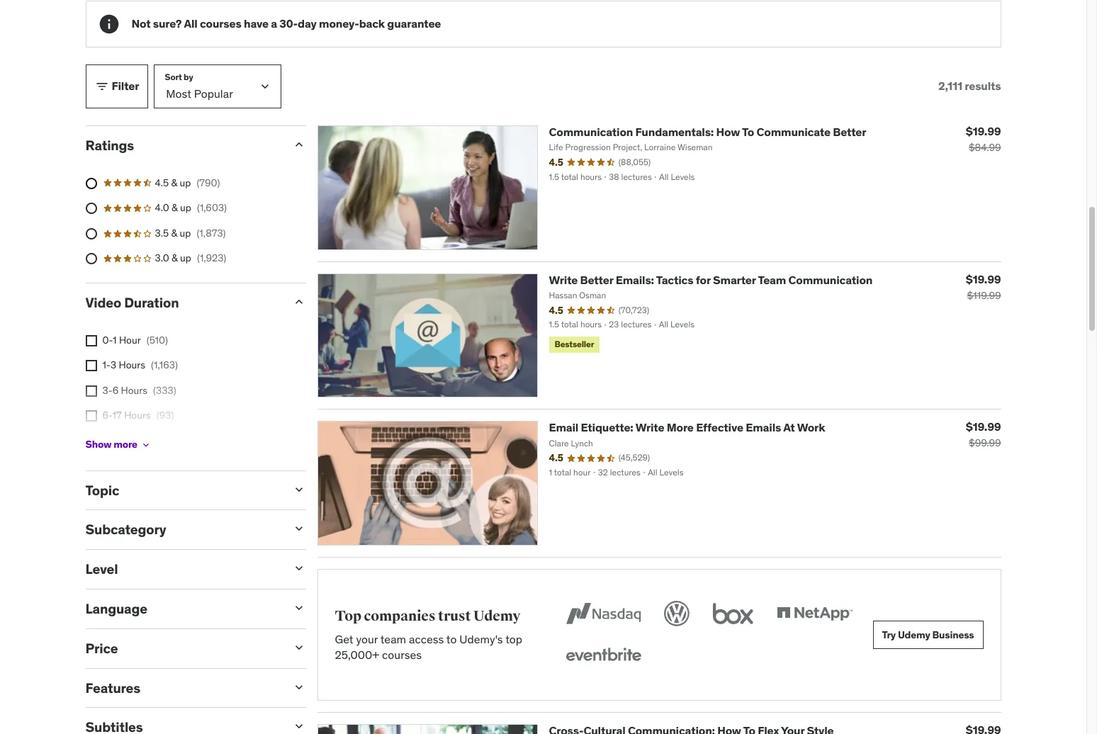 Task type: locate. For each thing, give the bounding box(es) containing it.
video duration button
[[85, 294, 280, 311]]

0 vertical spatial xsmall image
[[85, 360, 97, 372]]

small image for topic
[[292, 483, 306, 497]]

up right 3.0 in the left of the page
[[180, 252, 191, 265]]

&
[[171, 176, 177, 189], [172, 201, 178, 214], [171, 227, 177, 240], [172, 252, 178, 265]]

0 vertical spatial courses
[[200, 16, 242, 31]]

show more button
[[85, 431, 152, 459]]

$19.99 $99.99
[[967, 420, 1002, 450]]

hours for 6-17 hours
[[124, 410, 151, 422]]

1 vertical spatial courses
[[382, 648, 422, 662]]

1 horizontal spatial better
[[833, 125, 867, 139]]

0 horizontal spatial udemy
[[474, 608, 521, 625]]

6
[[112, 384, 119, 397]]

small image for video duration
[[292, 295, 306, 309]]

write
[[549, 273, 578, 287], [636, 421, 665, 435]]

xsmall image
[[85, 360, 97, 372], [85, 386, 97, 397]]

& right 4.0
[[172, 201, 178, 214]]

top
[[506, 632, 523, 647]]

0 horizontal spatial better
[[581, 273, 614, 287]]

trust
[[438, 608, 471, 625]]

up for 4.5 & up
[[180, 176, 191, 189]]

xsmall image right more
[[140, 439, 152, 451]]

small image for subcategory
[[292, 522, 306, 537]]

1 vertical spatial better
[[581, 273, 614, 287]]

communication fundamentals: how to communicate better
[[549, 125, 867, 139]]

xsmall image for 6-
[[85, 411, 97, 422]]

udemy
[[474, 608, 521, 625], [899, 629, 931, 642]]

1 horizontal spatial courses
[[382, 648, 422, 662]]

all
[[184, 16, 198, 31]]

small image for language
[[292, 601, 306, 616]]

level button
[[85, 561, 280, 578]]

1 xsmall image from the top
[[85, 360, 97, 372]]

features
[[85, 680, 140, 697]]

features button
[[85, 680, 280, 697]]

0 vertical spatial udemy
[[474, 608, 521, 625]]

better right communicate
[[833, 125, 867, 139]]

1 horizontal spatial write
[[636, 421, 665, 435]]

$19.99 $119.99
[[967, 272, 1002, 302]]

4 small image from the top
[[292, 641, 306, 655]]

2 vertical spatial $19.99
[[967, 420, 1002, 434]]

0 vertical spatial xsmall image
[[85, 335, 97, 347]]

top
[[335, 608, 362, 625]]

3.0
[[155, 252, 169, 265]]

3 small image from the top
[[292, 562, 306, 576]]

better left emails:
[[581, 273, 614, 287]]

up left '(790)'
[[180, 176, 191, 189]]

$19.99 for write better emails: tactics for smarter team communication
[[967, 272, 1002, 286]]

$84.99
[[969, 141, 1002, 154]]

3.5 & up (1,873)
[[155, 227, 226, 240]]

udemy up the udemy's
[[474, 608, 521, 625]]

more
[[114, 438, 137, 451]]

(1,163)
[[151, 359, 178, 372]]

6-
[[102, 410, 112, 422]]

17+ hours
[[102, 435, 147, 448]]

1 small image from the top
[[292, 137, 306, 152]]

day
[[298, 16, 317, 31]]

& for 4.5
[[171, 176, 177, 189]]

hours right 3
[[119, 359, 145, 372]]

17
[[112, 410, 122, 422]]

hours right 6
[[121, 384, 148, 397]]

0 horizontal spatial courses
[[200, 16, 242, 31]]

$19.99 up $84.99
[[967, 124, 1002, 138]]

3.0 & up (1,923)
[[155, 252, 226, 265]]

xsmall image left 3-
[[85, 386, 97, 397]]

& right 3.0 in the left of the page
[[172, 252, 178, 265]]

subcategory button
[[85, 522, 280, 539]]

nasdaq image
[[563, 599, 645, 630]]

$119.99
[[968, 289, 1002, 302]]

1 $19.99 from the top
[[967, 124, 1002, 138]]

2 $19.99 from the top
[[967, 272, 1002, 286]]

$19.99 up $99.99
[[967, 420, 1002, 434]]

topic button
[[85, 482, 280, 499]]

2 small image from the top
[[292, 522, 306, 537]]

show
[[85, 438, 112, 451]]

(1,873)
[[197, 227, 226, 240]]

better
[[833, 125, 867, 139], [581, 273, 614, 287]]

video
[[85, 294, 121, 311]]

eventbrite image
[[563, 641, 645, 672]]

small image
[[95, 79, 109, 93], [292, 295, 306, 309], [292, 483, 306, 497], [292, 601, 306, 616], [292, 681, 306, 695], [292, 720, 306, 734]]

up right 3.5
[[180, 227, 191, 240]]

0 vertical spatial $19.99
[[967, 124, 1002, 138]]

xsmall image left 6-
[[85, 411, 97, 422]]

3.5
[[155, 227, 169, 240]]

$19.99 $84.99
[[967, 124, 1002, 154]]

email etiquette: write more effective emails at work link
[[549, 421, 826, 435]]

a
[[271, 16, 277, 31]]

hours for 1-3 hours
[[119, 359, 145, 372]]

1 vertical spatial $19.99
[[967, 272, 1002, 286]]

1 vertical spatial udemy
[[899, 629, 931, 642]]

0 vertical spatial write
[[549, 273, 578, 287]]

xsmall image
[[85, 335, 97, 347], [85, 411, 97, 422], [140, 439, 152, 451]]

2 vertical spatial xsmall image
[[140, 439, 152, 451]]

1 vertical spatial communication
[[789, 273, 873, 287]]

1 vertical spatial xsmall image
[[85, 386, 97, 397]]

& right 3.5
[[171, 227, 177, 240]]

communication
[[549, 125, 633, 139], [789, 273, 873, 287]]

0 vertical spatial better
[[833, 125, 867, 139]]

$19.99
[[967, 124, 1002, 138], [967, 272, 1002, 286], [967, 420, 1002, 434]]

(1,603)
[[197, 201, 227, 214]]

$19.99 for email etiquette: write more effective emails at work
[[967, 420, 1002, 434]]

small image for ratings
[[292, 137, 306, 152]]

& right 4.5
[[171, 176, 177, 189]]

small image inside filter button
[[95, 79, 109, 93]]

more
[[667, 421, 694, 435]]

not
[[132, 16, 151, 31]]

email etiquette: write more effective emails at work
[[549, 421, 826, 435]]

2 xsmall image from the top
[[85, 386, 97, 397]]

try udemy business link
[[873, 621, 984, 650]]

top companies trust udemy get your team access to udemy's top 25,000+ courses
[[335, 608, 523, 662]]

xsmall image for 3-
[[85, 386, 97, 397]]

not sure? all courses have a 30-day money-back guarantee
[[132, 16, 441, 31]]

0 horizontal spatial write
[[549, 273, 578, 287]]

small image for features
[[292, 681, 306, 695]]

how
[[717, 125, 741, 139]]

for
[[696, 273, 711, 287]]

courses right all
[[200, 16, 242, 31]]

(333)
[[153, 384, 176, 397]]

courses
[[200, 16, 242, 31], [382, 648, 422, 662]]

level
[[85, 561, 118, 578]]

business
[[933, 629, 975, 642]]

1 horizontal spatial communication
[[789, 273, 873, 287]]

xsmall image left 1-
[[85, 360, 97, 372]]

price button
[[85, 640, 280, 657]]

0 horizontal spatial communication
[[549, 125, 633, 139]]

small image
[[292, 137, 306, 152], [292, 522, 306, 537], [292, 562, 306, 576], [292, 641, 306, 655]]

0 vertical spatial communication
[[549, 125, 633, 139]]

hour
[[119, 334, 141, 347]]

2,111
[[939, 79, 963, 93]]

filter button
[[85, 64, 148, 108]]

work
[[798, 421, 826, 435]]

& for 4.0
[[172, 201, 178, 214]]

1 vertical spatial xsmall image
[[85, 411, 97, 422]]

$19.99 up $119.99
[[967, 272, 1002, 286]]

money-
[[319, 16, 359, 31]]

hours right the 17
[[124, 410, 151, 422]]

3 $19.99 from the top
[[967, 420, 1002, 434]]

udemy right try
[[899, 629, 931, 642]]

xsmall image left the 0- at the left top
[[85, 335, 97, 347]]

up right 4.0
[[180, 201, 191, 214]]

box image
[[710, 599, 757, 630]]

up
[[180, 176, 191, 189], [180, 201, 191, 214], [180, 227, 191, 240], [180, 252, 191, 265]]

courses down team
[[382, 648, 422, 662]]



Task type: describe. For each thing, give the bounding box(es) containing it.
0-1 hour (510)
[[102, 334, 168, 347]]

try udemy business
[[883, 629, 975, 642]]

small image for price
[[292, 641, 306, 655]]

your
[[356, 632, 378, 647]]

$19.99 for communication fundamentals: how to communicate better
[[967, 124, 1002, 138]]

(93)
[[157, 410, 174, 422]]

guarantee
[[387, 16, 441, 31]]

2,111 results
[[939, 79, 1002, 93]]

effective
[[697, 421, 744, 435]]

fundamentals:
[[636, 125, 714, 139]]

netapp image
[[774, 599, 856, 630]]

4.0
[[155, 201, 169, 214]]

up for 3.0 & up
[[180, 252, 191, 265]]

2,111 results status
[[939, 79, 1002, 93]]

show more
[[85, 438, 137, 451]]

filter
[[112, 79, 139, 93]]

udemy inside top companies trust udemy get your team access to udemy's top 25,000+ courses
[[474, 608, 521, 625]]

team
[[758, 273, 787, 287]]

communication fundamentals: how to communicate better link
[[549, 125, 867, 139]]

smarter
[[713, 273, 756, 287]]

get
[[335, 632, 354, 647]]

results
[[965, 79, 1002, 93]]

have
[[244, 16, 269, 31]]

1
[[113, 334, 117, 347]]

language button
[[85, 601, 280, 618]]

6-17 hours (93)
[[102, 410, 174, 422]]

write better emails: tactics for smarter team communication link
[[549, 273, 873, 287]]

language
[[85, 601, 147, 618]]

hours for 3-6 hours
[[121, 384, 148, 397]]

30-
[[280, 16, 298, 31]]

1-3 hours (1,163)
[[102, 359, 178, 372]]

ratings button
[[85, 137, 280, 154]]

(510)
[[147, 334, 168, 347]]

& for 3.0
[[172, 252, 178, 265]]

xsmall image inside show more button
[[140, 439, 152, 451]]

4.0 & up (1,603)
[[155, 201, 227, 214]]

try
[[883, 629, 896, 642]]

3
[[111, 359, 116, 372]]

at
[[784, 421, 795, 435]]

etiquette:
[[581, 421, 634, 435]]

$99.99
[[969, 437, 1002, 450]]

(790)
[[197, 176, 220, 189]]

up for 4.0 & up
[[180, 201, 191, 214]]

to
[[447, 632, 457, 647]]

4.5 & up (790)
[[155, 176, 220, 189]]

team
[[381, 632, 406, 647]]

video duration
[[85, 294, 179, 311]]

email
[[549, 421, 579, 435]]

volkswagen image
[[662, 599, 693, 630]]

duration
[[124, 294, 179, 311]]

xsmall image for 0-
[[85, 335, 97, 347]]

subcategory
[[85, 522, 166, 539]]

& for 3.5
[[171, 227, 177, 240]]

access
[[409, 632, 444, 647]]

udemy's
[[460, 632, 503, 647]]

3-
[[102, 384, 113, 397]]

17+
[[102, 435, 118, 448]]

1 horizontal spatial udemy
[[899, 629, 931, 642]]

tactics
[[657, 273, 694, 287]]

up for 3.5 & up
[[180, 227, 191, 240]]

small image for level
[[292, 562, 306, 576]]

back
[[359, 16, 385, 31]]

communicate
[[757, 125, 831, 139]]

topic
[[85, 482, 119, 499]]

to
[[743, 125, 755, 139]]

sure?
[[153, 16, 182, 31]]

3-6 hours (333)
[[102, 384, 176, 397]]

1 vertical spatial write
[[636, 421, 665, 435]]

ratings
[[85, 137, 134, 154]]

write better emails: tactics for smarter team communication
[[549, 273, 873, 287]]

courses inside top companies trust udemy get your team access to udemy's top 25,000+ courses
[[382, 648, 422, 662]]

emails:
[[616, 273, 655, 287]]

price
[[85, 640, 118, 657]]

hours right 17+
[[120, 435, 147, 448]]

25,000+
[[335, 648, 380, 662]]

xsmall image for 1-
[[85, 360, 97, 372]]

companies
[[364, 608, 436, 625]]

(1,923)
[[197, 252, 226, 265]]



Task type: vqa. For each thing, say whether or not it's contained in the screenshot.
Notifications icon
no



